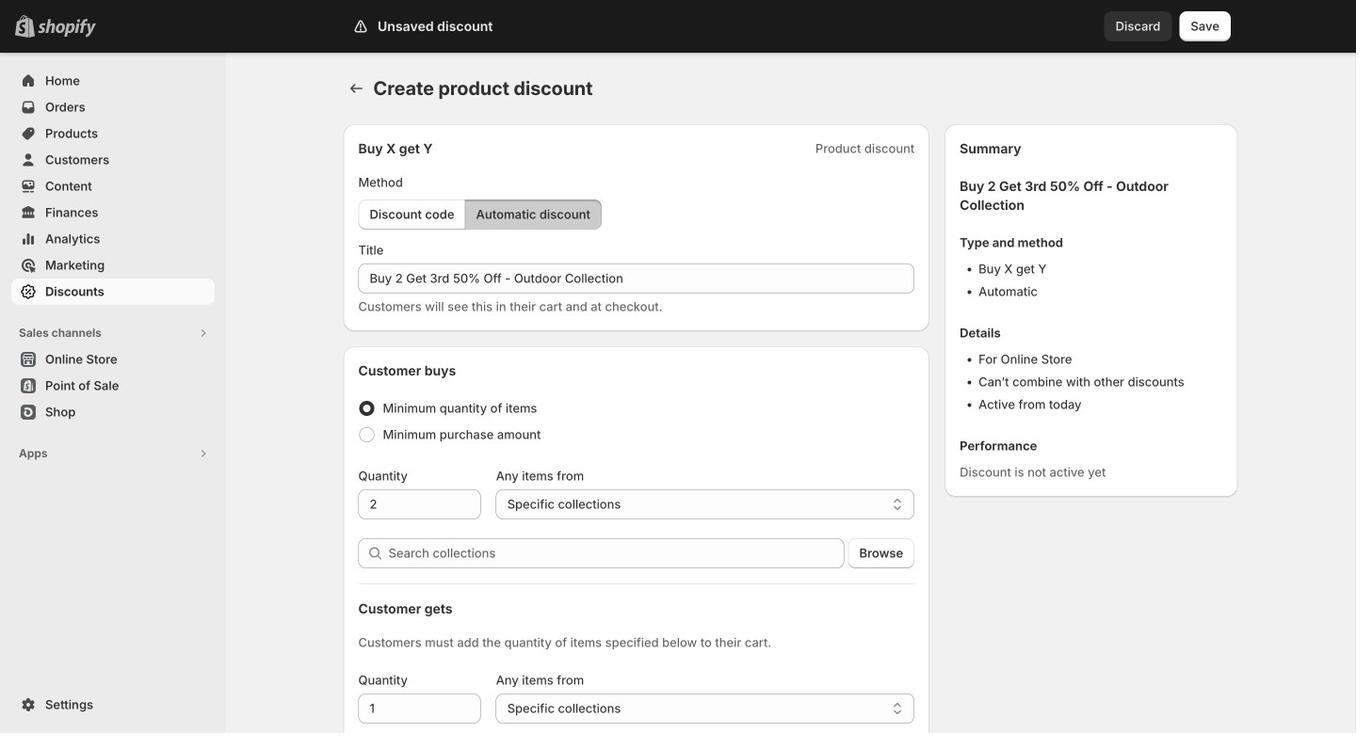 Task type: locate. For each thing, give the bounding box(es) containing it.
shopify image
[[38, 19, 96, 37]]

None text field
[[358, 264, 915, 294], [358, 490, 481, 520], [358, 264, 915, 294], [358, 490, 481, 520]]

None text field
[[358, 694, 481, 724]]



Task type: vqa. For each thing, say whether or not it's contained in the screenshot.
text field
yes



Task type: describe. For each thing, give the bounding box(es) containing it.
Search collections text field
[[389, 539, 844, 569]]



